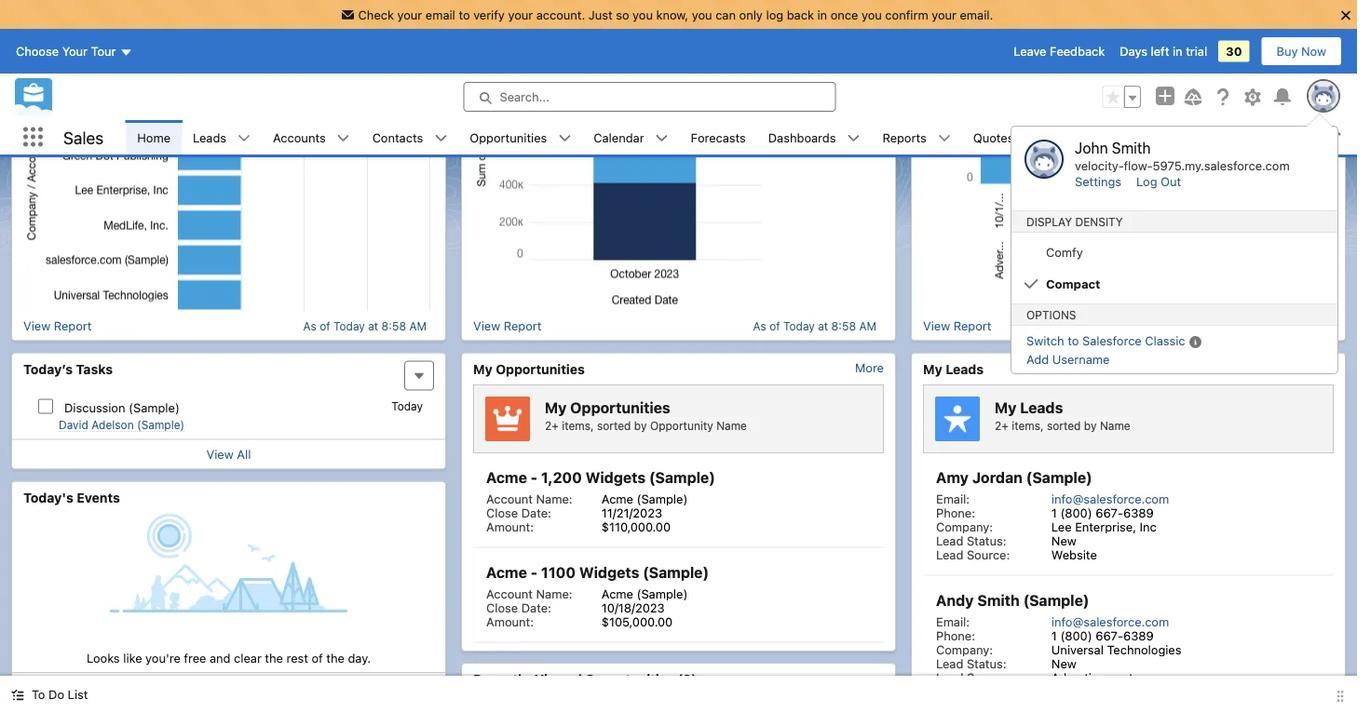 Task type: locate. For each thing, give the bounding box(es) containing it.
1 source: from the top
[[967, 548, 1010, 562]]

source: up andy smith (sample)
[[967, 548, 1010, 562]]

leads inside my leads 2+ items, sorted by name
[[1020, 399, 1063, 417]]

0 horizontal spatial by
[[634, 419, 647, 433]]

accounts link
[[262, 120, 337, 155]]

sorted inside my leads 2+ items, sorted by name
[[1047, 419, 1081, 433]]

0 vertical spatial 1
[[1052, 506, 1057, 520]]

1 close date: from the top
[[486, 506, 551, 520]]

1 info@salesforce.com link from the top
[[1052, 492, 1170, 506]]

you right once
[[862, 7, 882, 21]]

6389 right lee
[[1124, 506, 1154, 520]]

1 date: from the top
[[522, 506, 551, 520]]

0 vertical spatial date:
[[522, 506, 551, 520]]

1 1 (800) 667-6389 from the top
[[1052, 506, 1154, 520]]

1 vertical spatial 1 (800) 667-6389
[[1052, 629, 1154, 643]]

date: for 1,200
[[522, 506, 551, 520]]

1 for smith
[[1052, 629, 1057, 643]]

0 horizontal spatial to
[[459, 7, 470, 21]]

log out
[[1137, 174, 1182, 188]]

1 horizontal spatial 8:​58
[[832, 320, 856, 333]]

tasks
[[76, 362, 113, 377]]

0 horizontal spatial more link
[[855, 361, 884, 375]]

1
[[1052, 506, 1057, 520], [1052, 629, 1057, 643]]

2 as from the left
[[753, 320, 767, 333]]

1 horizontal spatial to
[[1068, 334, 1079, 348]]

(sample) up 10/18/2023
[[643, 564, 709, 582]]

0 vertical spatial status:
[[967, 534, 1007, 548]]

0 vertical spatial close date:
[[486, 506, 551, 520]]

smith for velocity-
[[1112, 139, 1151, 157]]

source: for jordan
[[967, 548, 1010, 562]]

text default image left 'accounts' "link"
[[238, 132, 251, 145]]

3 view report from the left
[[923, 319, 992, 333]]

info@salesforce.com for amy jordan (sample)
[[1052, 492, 1170, 506]]

1 vertical spatial account
[[486, 587, 533, 601]]

0 horizontal spatial view report
[[23, 319, 92, 333]]

(sample) down discussion (sample) link
[[137, 419, 185, 432]]

view report up today's at bottom left
[[23, 319, 92, 333]]

lead status: for andy
[[936, 657, 1007, 671]]

report for by
[[954, 319, 992, 333]]

1 vertical spatial source:
[[967, 671, 1010, 685]]

0 horizontal spatial as of today at 8:​58 am
[[303, 320, 427, 333]]

text default image
[[238, 132, 251, 145], [558, 132, 571, 145], [847, 132, 860, 145], [938, 132, 951, 145]]

new for amy jordan (sample)
[[1052, 534, 1077, 548]]

name right opportunity
[[717, 419, 747, 433]]

account name: down 1100
[[486, 587, 573, 601]]

2 1 from the top
[[1052, 629, 1057, 643]]

text default image inside "to do list" button
[[11, 689, 24, 702]]

acme - 1100 widgets (sample)
[[486, 564, 709, 582]]

1 vertical spatial info@salesforce.com link
[[1052, 615, 1170, 629]]

close date: down 1,200
[[486, 506, 551, 520]]

2 info@salesforce.com from the top
[[1052, 615, 1170, 629]]

1 you from the left
[[633, 7, 653, 21]]

accounts list item
[[262, 120, 361, 155]]

text default image inside "accounts" list item
[[337, 132, 350, 145]]

1 vertical spatial new
[[1052, 657, 1077, 671]]

date: down 1,200
[[522, 506, 551, 520]]

1 amount: from the top
[[486, 520, 534, 534]]

account name:
[[486, 492, 573, 506], [486, 587, 573, 601]]

status: down andy smith (sample)
[[967, 657, 1007, 671]]

1 down andy smith (sample)
[[1052, 629, 1057, 643]]

0 vertical spatial widgets
[[586, 469, 646, 487]]

phone: down 'amy' at the right bottom of the page
[[936, 506, 976, 520]]

sorted inside my opportunities 2+ items, sorted by opportunity name
[[597, 419, 631, 433]]

only
[[739, 7, 763, 21]]

dashboards list item
[[757, 120, 872, 155]]

2 source: from the top
[[967, 671, 1010, 685]]

1 horizontal spatial the
[[326, 651, 345, 665]]

company: down andy
[[936, 643, 993, 657]]

1 horizontal spatial as
[[753, 320, 767, 333]]

1 more link from the left
[[855, 361, 884, 375]]

name: down 1,200
[[536, 492, 573, 506]]

2 text default image from the left
[[558, 132, 571, 145]]

view up my opportunities
[[473, 319, 501, 333]]

sales left home link in the top of the page
[[63, 127, 104, 147]]

1 acme (sample) from the top
[[602, 492, 688, 506]]

inc
[[1140, 520, 1157, 534]]

leads down add
[[1020, 399, 1063, 417]]

list
[[126, 120, 1358, 155]]

2 horizontal spatial at
[[1268, 320, 1279, 333]]

acme (sample)
[[602, 492, 688, 506], [602, 587, 688, 601]]

today's
[[23, 490, 74, 505]]

so
[[616, 7, 629, 21]]

2 horizontal spatial am
[[1309, 320, 1327, 333]]

1 vertical spatial email:
[[936, 615, 970, 629]]

1 view report from the left
[[23, 319, 92, 333]]

2 1 (800) 667-6389 from the top
[[1052, 629, 1154, 643]]

account name: down 1,200
[[486, 492, 573, 506]]

0 vertical spatial in
[[818, 7, 828, 21]]

email: down andy
[[936, 615, 970, 629]]

your left email
[[397, 7, 422, 21]]

text default image right calendar
[[656, 132, 669, 145]]

more link
[[855, 361, 884, 375], [1305, 361, 1334, 375]]

2 horizontal spatial 8:​58
[[1282, 320, 1306, 333]]

1 vertical spatial status:
[[967, 657, 1007, 671]]

view report up 'my leads'
[[923, 319, 992, 333]]

jordan
[[973, 469, 1023, 487]]

0 vertical spatial (800)
[[1061, 506, 1093, 520]]

items, up 1,200
[[562, 419, 594, 433]]

items, inside my opportunities 2+ items, sorted by opportunity name
[[562, 419, 594, 433]]

3 as of today at 8:​58 am from the left
[[1203, 320, 1327, 333]]

you right "so"
[[633, 7, 653, 21]]

lead status: for amy
[[936, 534, 1007, 548]]

out
[[1161, 174, 1182, 188]]

1 as of today at 8:​58 am from the left
[[303, 320, 427, 333]]

phone: for amy
[[936, 506, 976, 520]]

1 more from the left
[[855, 361, 884, 375]]

smith right andy
[[978, 592, 1020, 610]]

username
[[1053, 352, 1110, 366]]

1 - from the top
[[531, 469, 538, 487]]

667-
[[1096, 506, 1124, 520], [1096, 629, 1124, 643]]

1 name: from the top
[[536, 492, 573, 506]]

acme (sample) up $110,000.00
[[602, 492, 688, 506]]

1 horizontal spatial am
[[859, 320, 877, 333]]

1 am from the left
[[409, 320, 427, 333]]

discussion
[[64, 401, 125, 415]]

phone: down andy
[[936, 629, 976, 643]]

text default image for dashboards
[[847, 132, 860, 145]]

1 (800) 667-6389 up advertisement
[[1052, 629, 1154, 643]]

now
[[1302, 44, 1327, 58]]

view report link for sales
[[23, 319, 92, 333]]

view report link
[[23, 319, 92, 333], [473, 319, 542, 333], [923, 319, 992, 333]]

add
[[1027, 352, 1049, 366]]

you left can
[[692, 7, 712, 21]]

1 phone: from the top
[[936, 506, 976, 520]]

0 vertical spatial account
[[486, 492, 533, 506]]

of for team pipeline
[[770, 320, 780, 333]]

2+ up 1,200
[[545, 419, 559, 433]]

name down the username
[[1100, 419, 1131, 433]]

1 horizontal spatial items,
[[1012, 419, 1044, 433]]

2 - from the top
[[531, 564, 538, 582]]

1 info@salesforce.com from the top
[[1052, 492, 1170, 506]]

more link for acme - 1,200 widgets (sample)
[[855, 361, 884, 375]]

2 horizontal spatial view report
[[923, 319, 992, 333]]

company:
[[936, 520, 993, 534], [936, 643, 993, 657]]

text default image for contacts
[[435, 132, 448, 145]]

name: for 1,200
[[536, 492, 573, 506]]

smith inside john smith velocity-flow-5975.my.salesforce.com
[[1112, 139, 1151, 157]]

widgets up 10/18/2023
[[579, 564, 639, 582]]

2 report from the left
[[504, 319, 542, 333]]

view all link
[[206, 448, 251, 462]]

1 vertical spatial -
[[531, 564, 538, 582]]

acme left 1100
[[486, 564, 527, 582]]

in
[[818, 7, 828, 21], [1173, 44, 1183, 58]]

2 items, from the left
[[1012, 419, 1044, 433]]

1 company: from the top
[[936, 520, 993, 534]]

close for acme - 1100 widgets (sample)
[[486, 601, 518, 615]]

am for activity
[[409, 320, 427, 333]]

text default image for leads
[[238, 132, 251, 145]]

1 close from the top
[[486, 506, 518, 520]]

1 horizontal spatial as of today at 8:​58 am
[[753, 320, 877, 333]]

0 vertical spatial to
[[459, 7, 470, 21]]

to right email
[[459, 7, 470, 21]]

1 horizontal spatial sales
[[63, 127, 104, 147]]

info@salesforce.com link up enterprise,
[[1052, 492, 1170, 506]]

2 amount: from the top
[[486, 615, 534, 629]]

my leads
[[923, 362, 984, 377]]

in right back
[[818, 7, 828, 21]]

view for team
[[473, 319, 501, 333]]

1 vertical spatial account name:
[[486, 587, 573, 601]]

report for pipeline
[[504, 319, 542, 333]]

1 8:​58 from the left
[[382, 320, 406, 333]]

2 horizontal spatial view report link
[[923, 319, 992, 333]]

0 vertical spatial close
[[486, 506, 518, 520]]

2 close date: from the top
[[486, 601, 551, 615]]

view
[[23, 319, 50, 333], [473, 319, 501, 333], [923, 319, 951, 333], [206, 448, 234, 462]]

0 vertical spatial sales
[[23, 9, 58, 24]]

- left 1100
[[531, 564, 538, 582]]

1 vertical spatial date:
[[522, 601, 551, 615]]

2 name from the left
[[1100, 419, 1131, 433]]

0 vertical spatial acme (sample)
[[602, 492, 688, 506]]

1 lead status: from the top
[[936, 534, 1007, 548]]

text default image
[[337, 132, 350, 145], [435, 132, 448, 145], [656, 132, 669, 145], [11, 689, 24, 702]]

leads left source
[[923, 9, 962, 24]]

0 horizontal spatial 8:​58
[[382, 320, 406, 333]]

1 (800) 667-6389 up website
[[1052, 506, 1154, 520]]

acme - 1,200 widgets (sample)
[[486, 469, 715, 487]]

(800) for amy jordan (sample)
[[1061, 506, 1093, 520]]

2 company: from the top
[[936, 643, 993, 657]]

3 report from the left
[[954, 319, 992, 333]]

info@salesforce.com up the universal technologies
[[1052, 615, 1170, 629]]

1 horizontal spatial view report link
[[473, 319, 542, 333]]

0 horizontal spatial at
[[368, 320, 378, 333]]

date: down 1100
[[522, 601, 551, 615]]

in right left
[[1173, 44, 1183, 58]]

2 8:​58 from the left
[[832, 320, 856, 333]]

log
[[766, 7, 784, 21]]

1 (800) 667-6389 for amy jordan (sample)
[[1052, 506, 1154, 520]]

1 vertical spatial lead source:
[[936, 671, 1010, 685]]

day.
[[348, 651, 371, 665]]

the left rest
[[265, 651, 283, 665]]

status: for jordan
[[967, 534, 1007, 548]]

email: down 'amy' at the right bottom of the page
[[936, 492, 970, 506]]

0 horizontal spatial smith
[[978, 592, 1020, 610]]

lead status:
[[936, 534, 1007, 548], [936, 657, 1007, 671]]

acme
[[486, 469, 527, 487], [602, 492, 634, 506], [486, 564, 527, 582], [602, 587, 634, 601]]

1 (800) 667-6389 for andy smith (sample)
[[1052, 629, 1154, 643]]

by down the username
[[1084, 419, 1097, 433]]

lead source: down andy
[[936, 671, 1010, 685]]

source: down andy smith (sample)
[[967, 671, 1010, 685]]

info@salesforce.com link up the universal technologies
[[1052, 615, 1170, 629]]

(800)
[[1061, 506, 1093, 520], [1061, 629, 1093, 643]]

(800) up website
[[1061, 506, 1093, 520]]

by inside my opportunities 2+ items, sorted by opportunity name
[[634, 419, 647, 433]]

report up my opportunities
[[504, 319, 542, 333]]

text default image left calendar
[[558, 132, 571, 145]]

1 up website
[[1052, 506, 1057, 520]]

email.
[[960, 7, 994, 21]]

calendar link
[[583, 120, 656, 155]]

0 horizontal spatial your
[[397, 7, 422, 21]]

1 vertical spatial acme (sample)
[[602, 587, 688, 601]]

2 at from the left
[[818, 320, 828, 333]]

sorted for opportunities
[[597, 419, 631, 433]]

by inside my leads 2+ items, sorted by name
[[1084, 419, 1097, 433]]

2 667- from the top
[[1096, 629, 1124, 643]]

phone: for andy
[[936, 629, 976, 643]]

1 2+ from the left
[[545, 419, 559, 433]]

my opportunities link
[[473, 361, 585, 377]]

view up 'my leads'
[[923, 319, 951, 333]]

0 horizontal spatial the
[[265, 651, 283, 665]]

2 phone: from the top
[[936, 629, 976, 643]]

enterprise,
[[1075, 520, 1137, 534]]

2 more from the left
[[1305, 361, 1334, 375]]

1 vertical spatial widgets
[[579, 564, 639, 582]]

2 new from the top
[[1052, 657, 1077, 671]]

info@salesforce.com link
[[1052, 492, 1170, 506], [1052, 615, 1170, 629]]

- for 1100
[[531, 564, 538, 582]]

2 (800) from the top
[[1061, 629, 1093, 643]]

(sample) up lee
[[1027, 469, 1093, 487]]

items, up amy jordan (sample)
[[1012, 419, 1044, 433]]

source: for smith
[[967, 671, 1010, 685]]

opportunities list item
[[459, 120, 583, 155]]

info@salesforce.com up enterprise,
[[1052, 492, 1170, 506]]

1 vertical spatial 667-
[[1096, 629, 1124, 643]]

as of today at 8:​58 am for activity
[[303, 320, 427, 333]]

as for activity
[[303, 320, 317, 333]]

view for leads
[[923, 319, 951, 333]]

1 sorted from the left
[[597, 419, 631, 433]]

2 status: from the top
[[967, 657, 1007, 671]]

my leads link
[[923, 361, 984, 377]]

the left day.
[[326, 651, 345, 665]]

text default image inside reports list item
[[938, 132, 951, 145]]

5975.my.salesforce.com
[[1153, 158, 1290, 172]]

2 lead source: from the top
[[936, 671, 1010, 685]]

2 2+ from the left
[[995, 419, 1009, 433]]

email: for andy
[[936, 615, 970, 629]]

report up 'my leads'
[[954, 319, 992, 333]]

1 vertical spatial info@salesforce.com
[[1052, 615, 1170, 629]]

close date: down 1100
[[486, 601, 551, 615]]

3 am from the left
[[1309, 320, 1327, 333]]

11/21/2023
[[602, 506, 663, 520]]

2 acme (sample) from the top
[[602, 587, 688, 601]]

by left opportunity
[[634, 419, 647, 433]]

3 as from the left
[[1203, 320, 1217, 333]]

you're
[[145, 651, 181, 665]]

lead status: down andy
[[936, 657, 1007, 671]]

new
[[1052, 534, 1077, 548], [1052, 657, 1077, 671]]

1 account name: from the top
[[486, 492, 573, 506]]

company: down 'amy' at the right bottom of the page
[[936, 520, 993, 534]]

advertisement
[[1052, 671, 1134, 685]]

3 text default image from the left
[[847, 132, 860, 145]]

text default image inside opportunities list item
[[558, 132, 571, 145]]

email
[[426, 7, 456, 21]]

1 horizontal spatial name
[[1100, 419, 1131, 433]]

0 horizontal spatial more
[[855, 361, 884, 375]]

1 vertical spatial close
[[486, 601, 518, 615]]

leads inside list item
[[193, 130, 227, 144]]

by
[[965, 9, 980, 24], [634, 419, 647, 433], [1084, 419, 1097, 433]]

0 vertical spatial lead source:
[[936, 548, 1010, 562]]

1 status: from the top
[[967, 534, 1007, 548]]

0 horizontal spatial name
[[717, 419, 747, 433]]

1 at from the left
[[368, 320, 378, 333]]

lead source: for andy
[[936, 671, 1010, 685]]

1 new from the top
[[1052, 534, 1077, 548]]

2 horizontal spatial you
[[862, 7, 882, 21]]

0 horizontal spatial sorted
[[597, 419, 631, 433]]

group
[[1102, 86, 1141, 108]]

1 667- from the top
[[1096, 506, 1124, 520]]

my inside my leads 2+ items, sorted by name
[[995, 399, 1017, 417]]

text default image inside calendar "list item"
[[656, 132, 669, 145]]

1 lead source: from the top
[[936, 548, 1010, 562]]

- left 1,200
[[531, 469, 538, 487]]

1 6389 from the top
[[1124, 506, 1154, 520]]

my inside my opportunities 2+ items, sorted by opportunity name
[[545, 399, 567, 417]]

company: for amy
[[936, 520, 993, 534]]

check your email to verify your account. just so you know, you can only log back in once you confirm your email.
[[358, 7, 994, 21]]

info@salesforce.com for andy smith (sample)
[[1052, 615, 1170, 629]]

1 email: from the top
[[936, 492, 970, 506]]

1 horizontal spatial more
[[1305, 361, 1334, 375]]

1 view report link from the left
[[23, 319, 92, 333]]

2 info@salesforce.com link from the top
[[1052, 615, 1170, 629]]

2+ inside my leads 2+ items, sorted by name
[[995, 419, 1009, 433]]

leads left add
[[946, 362, 984, 377]]

name: down 1100
[[536, 587, 573, 601]]

2 name: from the top
[[536, 587, 573, 601]]

1 horizontal spatial you
[[692, 7, 712, 21]]

2 view report link from the left
[[473, 319, 542, 333]]

1 horizontal spatial more link
[[1305, 361, 1334, 375]]

0 vertical spatial -
[[531, 469, 538, 487]]

2+ inside my opportunities 2+ items, sorted by opportunity name
[[545, 419, 559, 433]]

2 lead status: from the top
[[936, 657, 1007, 671]]

lead status: up andy
[[936, 534, 1007, 548]]

3 at from the left
[[1268, 320, 1279, 333]]

0 horizontal spatial as
[[303, 320, 317, 333]]

leads
[[923, 9, 962, 24], [193, 130, 227, 144], [946, 362, 984, 377], [1020, 399, 1063, 417]]

view report up my opportunities
[[473, 319, 542, 333]]

contacts list item
[[361, 120, 459, 155]]

2 view report from the left
[[473, 319, 542, 333]]

2 horizontal spatial as
[[1203, 320, 1217, 333]]

2 sorted from the left
[[1047, 419, 1081, 433]]

1 vertical spatial amount:
[[486, 615, 534, 629]]

today for team pipeline
[[784, 320, 815, 333]]

2 6389 from the top
[[1124, 629, 1154, 643]]

close date: for 1100
[[486, 601, 551, 615]]

2 account from the top
[[486, 587, 533, 601]]

lead source: up andy
[[936, 548, 1010, 562]]

0 horizontal spatial in
[[818, 7, 828, 21]]

1 vertical spatial lead status:
[[936, 657, 1007, 671]]

view report link up today's at bottom left
[[23, 319, 92, 333]]

667- for amy jordan (sample)
[[1096, 506, 1124, 520]]

view report link up 'my leads'
[[923, 319, 992, 333]]

at
[[368, 320, 378, 333], [818, 320, 828, 333], [1268, 320, 1279, 333]]

leads right "home"
[[193, 130, 227, 144]]

3 lead from the top
[[936, 657, 964, 671]]

sorted up acme - 1,200 widgets (sample)
[[597, 419, 631, 433]]

3 8:​58 from the left
[[1282, 320, 1306, 333]]

more for acme - 1,200 widgets (sample)
[[855, 361, 884, 375]]

(800) up advertisement
[[1061, 629, 1093, 643]]

1 vertical spatial phone:
[[936, 629, 976, 643]]

by left source
[[965, 9, 980, 24]]

1 horizontal spatial 2+
[[995, 419, 1009, 433]]

andy smith (sample)
[[936, 592, 1090, 610]]

0 vertical spatial 6389
[[1124, 506, 1154, 520]]

new down andy smith (sample)
[[1052, 657, 1077, 671]]

0 vertical spatial new
[[1052, 534, 1077, 548]]

clear
[[234, 651, 262, 665]]

text default image inside dashboards list item
[[847, 132, 860, 145]]

name: for 1100
[[536, 587, 573, 601]]

2 close from the top
[[486, 601, 518, 615]]

density options list
[[1012, 237, 1338, 300]]

1 vertical spatial close date:
[[486, 601, 551, 615]]

0 vertical spatial info@salesforce.com
[[1052, 492, 1170, 506]]

0 horizontal spatial you
[[633, 7, 653, 21]]

show more my leads records element
[[1305, 361, 1334, 375]]

2+ up jordan
[[995, 419, 1009, 433]]

0 horizontal spatial sales
[[23, 9, 58, 24]]

text default image left reports
[[847, 132, 860, 145]]

1 report from the left
[[54, 319, 92, 333]]

1 vertical spatial sales
[[63, 127, 104, 147]]

1 vertical spatial in
[[1173, 44, 1183, 58]]

list containing home
[[126, 120, 1358, 155]]

0 vertical spatial amount:
[[486, 520, 534, 534]]

acme (sample) for 1,200
[[602, 492, 688, 506]]

pipeline
[[511, 9, 562, 24]]

-
[[531, 469, 538, 487], [531, 564, 538, 582]]

at for source
[[1268, 320, 1279, 333]]

1 name from the left
[[717, 419, 747, 433]]

667- up advertisement
[[1096, 629, 1124, 643]]

0 horizontal spatial 2+
[[545, 419, 559, 433]]

dashboards link
[[757, 120, 847, 155]]

0 vertical spatial name:
[[536, 492, 573, 506]]

comfy button
[[1012, 237, 1338, 268]]

text default image right contacts
[[435, 132, 448, 145]]

2 email: from the top
[[936, 615, 970, 629]]

by for acme - 1,200 widgets (sample)
[[634, 419, 647, 433]]

once
[[831, 7, 858, 21]]

add username
[[1027, 352, 1110, 366]]

0 vertical spatial smith
[[1112, 139, 1151, 157]]

1 horizontal spatial report
[[504, 319, 542, 333]]

1 vertical spatial to
[[1068, 334, 1079, 348]]

3 your from the left
[[932, 7, 957, 21]]

acme (sample) up $105,000.00 at the left of the page
[[602, 587, 688, 601]]

1,200
[[541, 469, 582, 487]]

your left email.
[[932, 7, 957, 21]]

show more my opportunities records element
[[855, 361, 884, 375]]

1 vertical spatial 6389
[[1124, 629, 1154, 643]]

6389 for andy smith (sample)
[[1124, 629, 1154, 643]]

items, inside my leads 2+ items, sorted by name
[[1012, 419, 1044, 433]]

2 account name: from the top
[[486, 587, 573, 601]]

(sample)
[[129, 401, 180, 415], [137, 419, 185, 432], [649, 469, 715, 487], [1027, 469, 1093, 487], [637, 492, 688, 506], [643, 564, 709, 582], [637, 587, 688, 601], [1024, 592, 1090, 610]]

home
[[137, 130, 171, 144]]

lee enterprise, inc
[[1052, 520, 1157, 534]]

1 account from the top
[[486, 492, 533, 506]]

sorted
[[597, 419, 631, 433], [1047, 419, 1081, 433]]

0 horizontal spatial items,
[[562, 419, 594, 433]]

search...
[[500, 90, 550, 104]]

1 (800) from the top
[[1061, 506, 1093, 520]]

1 as from the left
[[303, 320, 317, 333]]

lead
[[936, 534, 964, 548], [936, 548, 964, 562], [936, 657, 964, 671], [936, 671, 964, 685]]

source:
[[967, 548, 1010, 562], [967, 671, 1010, 685]]

text default image inside leads list item
[[238, 132, 251, 145]]

reports list item
[[872, 120, 962, 155]]

2 date: from the top
[[522, 601, 551, 615]]

to up add username
[[1068, 334, 1079, 348]]

2+
[[545, 419, 559, 433], [995, 419, 1009, 433]]

text default image inside 'contacts' list item
[[435, 132, 448, 145]]

2 more link from the left
[[1305, 361, 1334, 375]]

1 1 from the top
[[1052, 506, 1057, 520]]

1 horizontal spatial smith
[[1112, 139, 1151, 157]]

technologies
[[1107, 643, 1182, 657]]

1 items, from the left
[[562, 419, 594, 433]]

view report link up my opportunities
[[473, 319, 542, 333]]

sorted down add username link
[[1047, 419, 1081, 433]]

0 vertical spatial info@salesforce.com link
[[1052, 492, 1170, 506]]

tour
[[91, 44, 116, 58]]

1 text default image from the left
[[238, 132, 251, 145]]

more for amy jordan (sample)
[[1305, 361, 1334, 375]]

date:
[[522, 506, 551, 520], [522, 601, 551, 615]]

0 vertical spatial phone:
[[936, 506, 976, 520]]

3 view report link from the left
[[923, 319, 992, 333]]

1 (800) 667-6389
[[1052, 506, 1154, 520], [1052, 629, 1154, 643]]

0 horizontal spatial view report link
[[23, 319, 92, 333]]

text default image left to
[[11, 689, 24, 702]]

account name: for 1,200
[[486, 492, 573, 506]]

1 vertical spatial 1
[[1052, 629, 1057, 643]]

1 horizontal spatial sorted
[[1047, 419, 1081, 433]]

website
[[1052, 548, 1097, 562]]

view left all
[[206, 448, 234, 462]]

667- left inc
[[1096, 506, 1124, 520]]

0 vertical spatial email:
[[936, 492, 970, 506]]

(sample) up david adelson (sample) "link"
[[129, 401, 180, 415]]

text default image right accounts
[[337, 132, 350, 145]]

close date: for 1,200
[[486, 506, 551, 520]]

8:​58
[[382, 320, 406, 333], [832, 320, 856, 333], [1282, 320, 1306, 333]]

universal
[[1052, 643, 1104, 657]]

0 vertical spatial lead status:
[[936, 534, 1007, 548]]

2 horizontal spatial report
[[954, 319, 992, 333]]

new up andy smith (sample)
[[1052, 534, 1077, 548]]

0 vertical spatial company:
[[936, 520, 993, 534]]

4 text default image from the left
[[938, 132, 951, 145]]

report up today's tasks
[[54, 319, 92, 333]]

2 horizontal spatial as of today at 8:​58 am
[[1203, 320, 1327, 333]]

1 vertical spatial (800)
[[1061, 629, 1093, 643]]

view up today's at bottom left
[[23, 319, 50, 333]]

can
[[716, 7, 736, 21]]

contacts link
[[361, 120, 435, 155]]

0 vertical spatial 1 (800) 667-6389
[[1052, 506, 1154, 520]]

0 vertical spatial source:
[[967, 548, 1010, 562]]



Task type: describe. For each thing, give the bounding box(es) containing it.
acme down acme - 1100 widgets (sample)
[[602, 587, 634, 601]]

2 am from the left
[[859, 320, 877, 333]]

$110,000.00
[[602, 520, 671, 534]]

quotes list item
[[962, 120, 1050, 155]]

as of today at 8:​58 am for source
[[1203, 320, 1327, 333]]

looks
[[87, 651, 120, 665]]

company: for andy
[[936, 643, 993, 657]]

choose your tour
[[16, 44, 116, 58]]

my for my leads
[[923, 362, 943, 377]]

more link for amy jordan (sample)
[[1305, 361, 1334, 375]]

10/18/2023
[[602, 601, 665, 615]]

buy now button
[[1261, 36, 1343, 66]]

am for source
[[1309, 320, 1327, 333]]

contacts
[[372, 130, 423, 144]]

settings link
[[1075, 174, 1122, 188]]

density
[[1076, 215, 1123, 228]]

view all
[[206, 448, 251, 462]]

leave feedback
[[1014, 44, 1105, 58]]

home link
[[126, 120, 182, 155]]

6389 for amy jordan (sample)
[[1124, 506, 1154, 520]]

salesforce
[[1083, 334, 1142, 348]]

account for acme - 1,200 widgets (sample)
[[486, 492, 533, 506]]

view report for leads
[[923, 319, 992, 333]]

do
[[49, 688, 64, 702]]

john
[[1075, 139, 1108, 157]]

widgets for 1100
[[579, 564, 639, 582]]

choose
[[16, 44, 59, 58]]

leave
[[1014, 44, 1047, 58]]

1 horizontal spatial by
[[965, 9, 980, 24]]

discussion (sample) david adelson (sample)
[[59, 401, 185, 432]]

account for acme - 1100 widgets (sample)
[[486, 587, 533, 601]]

check
[[358, 7, 394, 21]]

at for activity
[[368, 320, 378, 333]]

1 the from the left
[[265, 651, 283, 665]]

today for leads by source
[[1234, 320, 1265, 333]]

leave feedback link
[[1014, 44, 1105, 58]]

andy
[[936, 592, 974, 610]]

today's events
[[23, 490, 120, 505]]

person
[[61, 9, 106, 24]]

2 lead from the top
[[936, 548, 964, 562]]

forecasts
[[691, 130, 746, 144]]

items, for leads
[[1012, 419, 1044, 433]]

switch
[[1027, 334, 1065, 348]]

email: for amy
[[936, 492, 970, 506]]

close for acme - 1,200 widgets (sample)
[[486, 506, 518, 520]]

date: for 1100
[[522, 601, 551, 615]]

(800) for andy smith (sample)
[[1061, 629, 1093, 643]]

reports link
[[872, 120, 938, 155]]

acme left 1,200
[[486, 469, 527, 487]]

account name: for 1100
[[486, 587, 573, 601]]

switch to salesforce classic
[[1027, 334, 1186, 348]]

john smith link
[[1075, 139, 1151, 157]]

view for sales
[[23, 319, 50, 333]]

30
[[1226, 44, 1243, 58]]

calendar list item
[[583, 120, 680, 155]]

opportunities inside list item
[[470, 130, 547, 144]]

account.
[[536, 7, 585, 21]]

(sample) up $110,000.00
[[637, 492, 688, 506]]

(sample) down opportunity
[[649, 469, 715, 487]]

info@salesforce.com link for amy jordan (sample)
[[1052, 492, 1170, 506]]

choose your tour button
[[15, 36, 134, 66]]

text default image for accounts
[[337, 132, 350, 145]]

2 you from the left
[[692, 7, 712, 21]]

view report for team
[[473, 319, 542, 333]]

log
[[1137, 174, 1158, 188]]

adelson
[[92, 419, 134, 432]]

sorted for leads
[[1047, 419, 1081, 433]]

velocity-
[[1075, 158, 1124, 172]]

options
[[1027, 309, 1077, 322]]

sales for sales
[[63, 127, 104, 147]]

free
[[184, 651, 206, 665]]

my opportunities
[[473, 362, 585, 377]]

your
[[62, 44, 88, 58]]

view report link for leads
[[923, 319, 992, 333]]

report for person
[[54, 319, 92, 333]]

discussion (sample) link
[[64, 401, 180, 415]]

text default image for opportunities
[[558, 132, 571, 145]]

smith for (sample)
[[978, 592, 1020, 610]]

2+ for my opportunities
[[545, 419, 559, 433]]

my for my opportunities
[[473, 362, 493, 377]]

1100
[[541, 564, 576, 582]]

acme (sample) for 1100
[[602, 587, 688, 601]]

verify
[[473, 7, 505, 21]]

1 your from the left
[[397, 7, 422, 21]]

my for my leads 2+ items, sorted by name
[[995, 399, 1017, 417]]

rest
[[287, 651, 308, 665]]

view report link for team
[[473, 319, 542, 333]]

my opportunities 2+ items, sorted by opportunity name
[[545, 399, 747, 433]]

activity
[[109, 9, 159, 24]]

new for andy smith (sample)
[[1052, 657, 1077, 671]]

1 lead from the top
[[936, 534, 964, 548]]

$105,000.00
[[602, 615, 673, 629]]

4 lead from the top
[[936, 671, 964, 685]]

my leads 2+ items, sorted by name
[[995, 399, 1131, 433]]

amount: for acme - 1,200 widgets (sample)
[[486, 520, 534, 534]]

settings
[[1075, 174, 1122, 188]]

widgets for 1,200
[[586, 469, 646, 487]]

2 as of today at 8:​58 am from the left
[[753, 320, 877, 333]]

- for 1,200
[[531, 469, 538, 487]]

of for leads by source
[[1220, 320, 1231, 333]]

acme down acme - 1,200 widgets (sample)
[[602, 492, 634, 506]]

like
[[123, 651, 142, 665]]

leads list item
[[182, 120, 262, 155]]

text default image for calendar
[[656, 132, 669, 145]]

just
[[589, 7, 613, 21]]

today's
[[23, 362, 73, 377]]

items, for opportunities
[[562, 419, 594, 433]]

667- for andy smith (sample)
[[1096, 629, 1124, 643]]

recently-viewed opportunities (3)
[[473, 672, 697, 688]]

amy jordan (sample)
[[936, 469, 1093, 487]]

2 the from the left
[[326, 651, 345, 665]]

comfy
[[1046, 246, 1083, 260]]

8:​58 for activity
[[382, 320, 406, 333]]

today for sales person activity
[[334, 320, 365, 333]]

8:​58 for source
[[1282, 320, 1306, 333]]

forecasts link
[[680, 120, 757, 155]]

days left in trial
[[1120, 44, 1208, 58]]

classic
[[1145, 334, 1186, 348]]

text default image for reports
[[938, 132, 951, 145]]

(sample) up $105,000.00 at the left of the page
[[637, 587, 688, 601]]

1 for jordan
[[1052, 506, 1057, 520]]

status: for smith
[[967, 657, 1007, 671]]

3 you from the left
[[862, 7, 882, 21]]

calendar
[[594, 130, 644, 144]]

(3)
[[678, 672, 697, 688]]

looks like you're free and clear the rest of the day.
[[87, 651, 371, 665]]

1 horizontal spatial in
[[1173, 44, 1183, 58]]

of for sales person activity
[[320, 320, 330, 333]]

recently-
[[473, 672, 535, 688]]

accounts
[[273, 130, 326, 144]]

amount: for acme - 1100 widgets (sample)
[[486, 615, 534, 629]]

add username link
[[1027, 352, 1110, 366]]

viewed
[[535, 672, 582, 688]]

back
[[787, 7, 814, 21]]

switch to salesforce classic link
[[1027, 334, 1186, 348]]

sales person activity
[[23, 9, 159, 24]]

log out link
[[1137, 174, 1182, 188]]

feedback
[[1050, 44, 1105, 58]]

opportunity
[[650, 419, 714, 433]]

to do list
[[32, 688, 88, 702]]

all
[[237, 448, 251, 462]]

2+ for my leads
[[995, 419, 1009, 433]]

list
[[68, 688, 88, 702]]

name inside my opportunities 2+ items, sorted by opportunity name
[[717, 419, 747, 433]]

(sample) down website
[[1024, 592, 1090, 610]]

to do list button
[[0, 676, 99, 714]]

name inside my leads 2+ items, sorted by name
[[1100, 419, 1131, 433]]

dashboards
[[768, 130, 836, 144]]

buy now
[[1277, 44, 1327, 58]]

my for my opportunities 2+ items, sorted by opportunity name
[[545, 399, 567, 417]]

john smith velocity-flow-5975.my.salesforce.com
[[1075, 139, 1290, 172]]

display density
[[1027, 215, 1123, 228]]

flow-
[[1124, 158, 1153, 172]]

2 your from the left
[[508, 7, 533, 21]]

view report for sales
[[23, 319, 92, 333]]

info@salesforce.com link for andy smith (sample)
[[1052, 615, 1170, 629]]

sales for sales person activity
[[23, 9, 58, 24]]

as for source
[[1203, 320, 1217, 333]]

opportunities inside my opportunities 2+ items, sorted by opportunity name
[[570, 399, 671, 417]]

lead source: for amy
[[936, 548, 1010, 562]]

by for amy jordan (sample)
[[1084, 419, 1097, 433]]

know,
[[656, 7, 689, 21]]



Task type: vqa. For each thing, say whether or not it's contained in the screenshot.
Name within the My Opportunities 2+ items, sorted by Opportunity Name
yes



